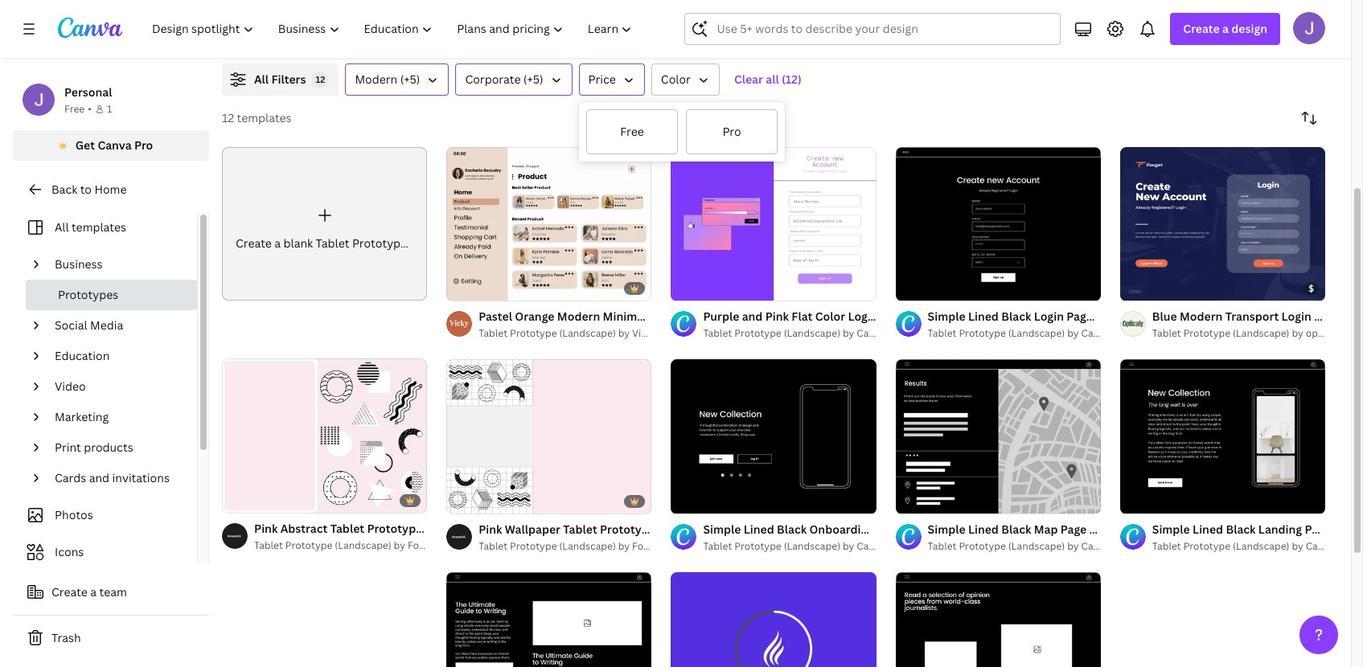 Task type: describe. For each thing, give the bounding box(es) containing it.
pro inside button
[[134, 138, 153, 153]]

tablet prototype (landscape) by canva creati link
[[1152, 539, 1363, 555]]

wallpaper inside pink wallpaper tablet prototype tablet prototype (landscape) by formatika studio
[[505, 522, 560, 537]]

price button
[[579, 64, 645, 96]]

design
[[659, 327, 691, 340]]

marketing link
[[48, 402, 187, 433]]

12 for 12 templates
[[222, 110, 234, 125]]

12 templates
[[222, 110, 292, 125]]

a for blank
[[274, 235, 281, 251]]

simple lined black map page wireframe tablet ui prototype tablet prototype (landscape) by canva creative studio
[[928, 522, 1256, 553]]

(+5) for modern (+5)
[[400, 72, 420, 87]]

blue modern transport login page wireframe tablet ui prototype image
[[1120, 147, 1325, 301]]

free for free
[[620, 124, 644, 139]]

create a team button
[[13, 577, 209, 609]]

business
[[55, 257, 103, 272]]

media
[[90, 318, 123, 333]]

invitations
[[112, 470, 170, 486]]

by inside simple lined black login page wireframe tablet ui prototype tablet prototype (landscape) by canva creative studio
[[1067, 327, 1079, 340]]

icons
[[55, 544, 84, 560]]

(12)
[[782, 72, 802, 87]]

pink wallpaper tablet prototype link
[[479, 521, 655, 539]]

all templates link
[[23, 212, 187, 243]]

black for login
[[1001, 309, 1031, 324]]

photos
[[55, 507, 93, 523]]

pink abstract tablet prototype wallpaper image
[[222, 359, 427, 513]]

corporate
[[465, 72, 521, 87]]

marketing
[[55, 409, 109, 425]]

Search search field
[[717, 14, 1051, 44]]

tablet prototype (landscape) by formatika studio link for abstract
[[254, 538, 487, 554]]

education
[[55, 348, 110, 363]]

all templates
[[55, 220, 126, 235]]

tablet prototype templates image
[[982, 0, 1325, 44]]

opticaly
[[1306, 327, 1343, 340]]

pink for pink wallpaper tablet prototype
[[479, 522, 502, 537]]

social media
[[55, 318, 123, 333]]

1 for 1 of 3
[[1131, 282, 1136, 294]]

create a blank tablet prototype (landscape) element
[[222, 147, 476, 301]]

modern (+5) button
[[345, 64, 449, 96]]

of
[[1138, 282, 1147, 294]]

wireframe for map
[[1089, 522, 1146, 537]]

wallpaper inside pink abstract tablet prototype wallpaper tablet prototype (landscape) by formatika studio
[[425, 521, 481, 536]]

tablet prototype (landscape) by canva creati
[[1152, 539, 1363, 553]]

simple for simple lined black map page wireframe tablet ui prototype
[[928, 522, 965, 537]]

all filters
[[254, 72, 306, 87]]

team
[[99, 585, 127, 600]]

pro button
[[685, 109, 778, 155]]

design
[[1231, 21, 1267, 36]]

wireframe for login
[[1095, 309, 1152, 324]]

map
[[1034, 522, 1058, 537]]

creati
[[1337, 539, 1363, 553]]

back to home link
[[13, 174, 209, 206]]

pink wallpaper tablet prototype tablet prototype (landscape) by formatika studio
[[479, 522, 711, 553]]

create a blank tablet prototype (landscape) link
[[222, 147, 476, 301]]

tablet prototype (landscape) by formatika studio link for wallpaper
[[479, 539, 711, 555]]

orange
[[515, 309, 554, 324]]

black for map
[[1001, 522, 1031, 537]]

products
[[84, 440, 133, 455]]

modern (+5)
[[355, 72, 420, 87]]

free for free •
[[64, 102, 85, 116]]

free •
[[64, 102, 92, 116]]

to
[[80, 182, 92, 197]]

simple lined black blog landing page wireframe tablet ui prototype image
[[446, 572, 652, 667]]

social
[[55, 318, 87, 333]]

personal
[[64, 84, 112, 100]]

simple for simple lined black login page wireframe tablet ui prototype
[[928, 309, 965, 324]]

canva inside simple lined black login page wireframe tablet ui prototype tablet prototype (landscape) by canva creative studio
[[1081, 327, 1110, 340]]

cards
[[55, 470, 86, 486]]

photos link
[[23, 500, 187, 531]]

login
[[1034, 309, 1064, 324]]

back to home
[[51, 182, 127, 197]]

jacob simon image
[[1293, 12, 1325, 44]]

vicky
[[632, 327, 657, 340]]

pink abstract tablet prototype wallpaper tablet prototype (landscape) by formatika studio
[[254, 521, 487, 552]]

page for login
[[1067, 309, 1093, 324]]

print products
[[55, 440, 133, 455]]

clear
[[734, 72, 763, 87]]

formatika inside pink wallpaper tablet prototype tablet prototype (landscape) by formatika studio
[[632, 539, 678, 553]]

pink wallpaper tablet prototype image
[[446, 360, 652, 514]]

business link
[[48, 249, 187, 280]]

pastel orange modern minimalist product tablet prototype image
[[446, 147, 652, 301]]

creative inside simple lined black login page wireframe tablet ui prototype tablet prototype (landscape) by canva creative studio
[[1112, 327, 1151, 340]]

color
[[661, 72, 691, 87]]

all
[[766, 72, 779, 87]]

pastel orange modern minimalist product tablet prototype link
[[479, 308, 802, 326]]

page for map
[[1060, 522, 1087, 537]]

cards and invitations
[[55, 470, 170, 486]]

blue corporate landing page tablet prototype image
[[671, 572, 876, 667]]

tablet prototype (landscape) by vicky design link
[[479, 326, 691, 342]]

•
[[88, 102, 92, 116]]

print
[[55, 440, 81, 455]]

1 of 3
[[1131, 282, 1154, 294]]

blank
[[283, 235, 313, 251]]

get
[[75, 138, 95, 153]]

create a team
[[51, 585, 127, 600]]

corporate (+5) button
[[455, 64, 572, 96]]

modern inside pastel orange modern minimalist product tablet prototype tablet prototype (landscape) by vicky design
[[557, 309, 600, 324]]

(+5) for corporate (+5)
[[523, 72, 543, 87]]



Task type: vqa. For each thing, say whether or not it's contained in the screenshot.
A to the right
yes



Task type: locate. For each thing, give the bounding box(es) containing it.
(+5) down top level navigation element
[[400, 72, 420, 87]]

0 horizontal spatial modern
[[355, 72, 397, 87]]

by inside pastel orange modern minimalist product tablet prototype tablet prototype (landscape) by vicky design
[[618, 327, 630, 340]]

1 for 1
[[107, 102, 112, 116]]

1 vertical spatial all
[[55, 220, 69, 235]]

lined inside simple lined black login page wireframe tablet ui prototype tablet prototype (landscape) by canva creative studio
[[968, 309, 999, 324]]

page inside simple lined black login page wireframe tablet ui prototype tablet prototype (landscape) by canva creative studio
[[1067, 309, 1093, 324]]

simple lined black login page wireframe tablet ui prototype tablet prototype (landscape) by canva creative studio
[[928, 309, 1262, 340]]

0 vertical spatial 1
[[107, 102, 112, 116]]

pink for pink abstract tablet prototype wallpaper
[[254, 521, 278, 536]]

create for create a team
[[51, 585, 88, 600]]

simple lined black landing page wireframe tablet ui prototype image
[[1120, 360, 1325, 514]]

templates down back to home
[[72, 220, 126, 235]]

cards and invitations link
[[48, 463, 187, 494]]

0 horizontal spatial formatika
[[408, 539, 454, 552]]

ui up "tablet prototype (landscape) by opticaly"
[[1192, 309, 1204, 324]]

modern inside button
[[355, 72, 397, 87]]

0 vertical spatial 12
[[316, 73, 325, 85]]

0 horizontal spatial 1
[[107, 102, 112, 116]]

video link
[[48, 372, 187, 402]]

studio inside simple lined black map page wireframe tablet ui prototype tablet prototype (landscape) by canva creative studio
[[1154, 539, 1184, 553]]

a inside dropdown button
[[1222, 21, 1229, 36]]

pro down clear
[[722, 124, 741, 139]]

by inside pink abstract tablet prototype wallpaper tablet prototype (landscape) by formatika studio
[[394, 539, 405, 552]]

simple inside simple lined black map page wireframe tablet ui prototype tablet prototype (landscape) by canva creative studio
[[928, 522, 965, 537]]

create left blank
[[236, 235, 272, 251]]

a
[[1222, 21, 1229, 36], [274, 235, 281, 251], [90, 585, 97, 600]]

lined inside simple lined black map page wireframe tablet ui prototype tablet prototype (landscape) by canva creative studio
[[968, 522, 999, 537]]

black
[[1001, 309, 1031, 324], [1001, 522, 1031, 537]]

all down back
[[55, 220, 69, 235]]

2 lined from the top
[[968, 522, 999, 537]]

2 simple from the top
[[928, 522, 965, 537]]

simple lined black login page wireframe tablet ui prototype link
[[928, 308, 1262, 326]]

0 vertical spatial create
[[1183, 21, 1220, 36]]

0 horizontal spatial wallpaper
[[425, 521, 481, 536]]

create a design
[[1183, 21, 1267, 36]]

modern up tablet prototype (landscape) by vicky design link
[[557, 309, 600, 324]]

ui inside simple lined black map page wireframe tablet ui prototype tablet prototype (landscape) by canva creative studio
[[1186, 522, 1198, 537]]

canva inside simple lined black map page wireframe tablet ui prototype tablet prototype (landscape) by canva creative studio
[[1081, 539, 1110, 553]]

0 vertical spatial ui
[[1192, 309, 1204, 324]]

filters
[[271, 72, 306, 87]]

(landscape) inside simple lined black map page wireframe tablet ui prototype tablet prototype (landscape) by canva creative studio
[[1008, 539, 1065, 553]]

pro inside "button"
[[722, 124, 741, 139]]

1 vertical spatial 1
[[1131, 282, 1136, 294]]

2 black from the top
[[1001, 522, 1031, 537]]

1 tablet prototype (landscape) by canva creative studio from the top
[[703, 327, 960, 340]]

black left login
[[1001, 309, 1031, 324]]

0 vertical spatial a
[[1222, 21, 1229, 36]]

0 vertical spatial free
[[64, 102, 85, 116]]

2 horizontal spatial create
[[1183, 21, 1220, 36]]

2 (+5) from the left
[[523, 72, 543, 87]]

1 horizontal spatial pink
[[479, 522, 502, 537]]

0 vertical spatial page
[[1067, 309, 1093, 324]]

trash
[[51, 630, 81, 646]]

social media link
[[48, 310, 187, 341]]

1 horizontal spatial create
[[236, 235, 272, 251]]

back
[[51, 182, 77, 197]]

formatika inside pink abstract tablet prototype wallpaper tablet prototype (landscape) by formatika studio
[[408, 539, 454, 552]]

(landscape) inside pink abstract tablet prototype wallpaper tablet prototype (landscape) by formatika studio
[[335, 539, 391, 552]]

abstract
[[280, 521, 328, 536]]

black left "map"
[[1001, 522, 1031, 537]]

2 vertical spatial a
[[90, 585, 97, 600]]

clear all (12) button
[[726, 64, 810, 96]]

1 horizontal spatial 12
[[316, 73, 325, 85]]

1 horizontal spatial modern
[[557, 309, 600, 324]]

icons link
[[23, 537, 187, 568]]

2 horizontal spatial a
[[1222, 21, 1229, 36]]

simple lined black map page wireframe tablet ui prototype link
[[928, 521, 1256, 539]]

pro up back to home "link"
[[134, 138, 153, 153]]

1 vertical spatial 12
[[222, 110, 234, 125]]

1 horizontal spatial 1
[[1131, 282, 1136, 294]]

1 horizontal spatial a
[[274, 235, 281, 251]]

$
[[1309, 283, 1314, 295]]

0 horizontal spatial (+5)
[[400, 72, 420, 87]]

prototypes
[[58, 287, 118, 302]]

tablet prototype (landscape) by canva creative studio link
[[703, 326, 960, 342], [928, 326, 1184, 342], [703, 539, 960, 555], [928, 539, 1184, 555]]

1 vertical spatial page
[[1060, 522, 1087, 537]]

wireframe inside simple lined black map page wireframe tablet ui prototype tablet prototype (landscape) by canva creative studio
[[1089, 522, 1146, 537]]

12 filter options selected element
[[312, 72, 328, 88]]

home
[[94, 182, 127, 197]]

all left filters
[[254, 72, 269, 87]]

minimalist
[[603, 309, 660, 324]]

(landscape) inside simple lined black login page wireframe tablet ui prototype tablet prototype (landscape) by canva creative studio
[[1008, 327, 1065, 340]]

black inside simple lined black login page wireframe tablet ui prototype tablet prototype (landscape) by canva creative studio
[[1001, 309, 1031, 324]]

all inside all templates link
[[55, 220, 69, 235]]

simple lined black onboarding page wireframe tablet ui prototype image
[[671, 360, 876, 514]]

0 vertical spatial simple
[[928, 309, 965, 324]]

tablet prototype (landscape) by formatika studio link
[[254, 538, 487, 554], [479, 539, 711, 555]]

1 vertical spatial black
[[1001, 522, 1031, 537]]

1 vertical spatial lined
[[968, 522, 999, 537]]

create left design
[[1183, 21, 1220, 36]]

by
[[618, 327, 630, 340], [843, 327, 854, 340], [1067, 327, 1079, 340], [1292, 327, 1303, 340], [394, 539, 405, 552], [618, 539, 630, 553], [843, 539, 854, 553], [1067, 539, 1079, 553], [1292, 539, 1303, 553]]

create inside create a design dropdown button
[[1183, 21, 1220, 36]]

lined left "map"
[[968, 522, 999, 537]]

0 horizontal spatial all
[[55, 220, 69, 235]]

page inside simple lined black map page wireframe tablet ui prototype tablet prototype (landscape) by canva creative studio
[[1060, 522, 1087, 537]]

color button
[[651, 64, 720, 96]]

1 right •
[[107, 102, 112, 116]]

free left •
[[64, 102, 85, 116]]

1 black from the top
[[1001, 309, 1031, 324]]

all for all filters
[[254, 72, 269, 87]]

purple and pink flat color login page simple tablet ui prototype image
[[671, 147, 876, 301]]

wallpaper
[[425, 521, 481, 536], [505, 522, 560, 537]]

simple lined black login page wireframe tablet ui prototype image
[[896, 147, 1101, 301]]

prototype
[[352, 235, 407, 251], [746, 309, 802, 324], [1207, 309, 1262, 324], [510, 327, 557, 340], [734, 327, 781, 340], [959, 327, 1006, 340], [1183, 327, 1230, 340], [367, 521, 422, 536], [600, 522, 655, 537], [1201, 522, 1256, 537], [285, 539, 332, 552], [510, 539, 557, 553], [734, 539, 781, 553], [959, 539, 1006, 553], [1183, 539, 1230, 553]]

(landscape)
[[410, 235, 476, 251], [559, 327, 616, 340], [784, 327, 840, 340], [1008, 327, 1065, 340], [1233, 327, 1289, 340], [335, 539, 391, 552], [559, 539, 616, 553], [784, 539, 840, 553], [1008, 539, 1065, 553], [1233, 539, 1289, 553]]

prototype inside 'link'
[[1183, 327, 1230, 340]]

free
[[64, 102, 85, 116], [620, 124, 644, 139]]

0 vertical spatial modern
[[355, 72, 397, 87]]

page
[[1067, 309, 1093, 324], [1060, 522, 1087, 537]]

pastel
[[479, 309, 512, 324]]

price
[[588, 72, 616, 87]]

formatika
[[408, 539, 454, 552], [632, 539, 678, 553]]

simple
[[928, 309, 965, 324], [928, 522, 965, 537]]

create inside create a blank tablet prototype (landscape) element
[[236, 235, 272, 251]]

1 vertical spatial wireframe
[[1089, 522, 1146, 537]]

and
[[89, 470, 109, 486]]

video
[[55, 379, 86, 394]]

1 vertical spatial modern
[[557, 309, 600, 324]]

1 horizontal spatial pro
[[722, 124, 741, 139]]

tablet inside 'link'
[[1152, 327, 1181, 340]]

corporate (+5)
[[465, 72, 543, 87]]

create down icons
[[51, 585, 88, 600]]

1 vertical spatial tablet prototype (landscape) by canva creative studio
[[703, 539, 960, 553]]

1 of 3 link
[[1120, 147, 1325, 301]]

0 horizontal spatial pink
[[254, 521, 278, 536]]

pink inside pink abstract tablet prototype wallpaper tablet prototype (landscape) by formatika studio
[[254, 521, 278, 536]]

create a design button
[[1170, 13, 1280, 45]]

clear all (12)
[[734, 72, 802, 87]]

studio inside simple lined black login page wireframe tablet ui prototype tablet prototype (landscape) by canva creative studio
[[1154, 327, 1184, 340]]

creative inside simple lined black map page wireframe tablet ui prototype tablet prototype (landscape) by canva creative studio
[[1112, 539, 1151, 553]]

a for design
[[1222, 21, 1229, 36]]

modern down top level navigation element
[[355, 72, 397, 87]]

studio inside pink wallpaper tablet prototype tablet prototype (landscape) by formatika studio
[[681, 539, 711, 553]]

a left design
[[1222, 21, 1229, 36]]

product
[[663, 309, 707, 324]]

tablet
[[316, 235, 349, 251], [710, 309, 744, 324], [1155, 309, 1189, 324], [479, 327, 508, 340], [703, 327, 732, 340], [928, 327, 957, 340], [1152, 327, 1181, 340], [330, 521, 364, 536], [563, 522, 597, 537], [1149, 522, 1183, 537], [254, 539, 283, 552], [479, 539, 508, 553], [703, 539, 732, 553], [928, 539, 957, 553], [1152, 539, 1181, 553]]

education link
[[48, 341, 187, 372]]

create for create a design
[[1183, 21, 1220, 36]]

get canva pro
[[75, 138, 153, 153]]

page right "map"
[[1060, 522, 1087, 537]]

1 horizontal spatial formatika
[[632, 539, 678, 553]]

3
[[1149, 282, 1154, 294]]

by inside simple lined black map page wireframe tablet ui prototype tablet prototype (landscape) by canva creative studio
[[1067, 539, 1079, 553]]

creative
[[888, 327, 927, 340], [1112, 327, 1151, 340], [888, 539, 927, 553], [1112, 539, 1151, 553]]

0 vertical spatial templates
[[237, 110, 292, 125]]

top level navigation element
[[142, 13, 646, 45]]

ui inside simple lined black login page wireframe tablet ui prototype tablet prototype (landscape) by canva creative studio
[[1192, 309, 1204, 324]]

0 vertical spatial wireframe
[[1095, 309, 1152, 324]]

0 horizontal spatial a
[[90, 585, 97, 600]]

0 vertical spatial all
[[254, 72, 269, 87]]

(landscape) inside pink wallpaper tablet prototype tablet prototype (landscape) by formatika studio
[[559, 539, 616, 553]]

a left the team
[[90, 585, 97, 600]]

create for create a blank tablet prototype (landscape)
[[236, 235, 272, 251]]

free button
[[585, 109, 679, 155]]

simple inside simple lined black login page wireframe tablet ui prototype tablet prototype (landscape) by canva creative studio
[[928, 309, 965, 324]]

ui for simple lined black map page wireframe tablet ui prototype
[[1186, 522, 1198, 537]]

0 horizontal spatial templates
[[72, 220, 126, 235]]

Sort by button
[[1293, 102, 1325, 134]]

get canva pro button
[[13, 130, 209, 161]]

1 simple from the top
[[928, 309, 965, 324]]

templates for all templates
[[72, 220, 126, 235]]

modern
[[355, 72, 397, 87], [557, 309, 600, 324]]

1 left of
[[1131, 282, 1136, 294]]

trash link
[[13, 622, 209, 655]]

create a blank tablet prototype (landscape)
[[236, 235, 476, 251]]

black inside simple lined black map page wireframe tablet ui prototype tablet prototype (landscape) by canva creative studio
[[1001, 522, 1031, 537]]

1 vertical spatial create
[[236, 235, 272, 251]]

pink abstract tablet prototype wallpaper link
[[254, 520, 481, 538]]

tablet prototype (landscape) by opticaly
[[1152, 327, 1343, 340]]

studio
[[929, 327, 960, 340], [1154, 327, 1184, 340], [456, 539, 487, 552], [681, 539, 711, 553], [929, 539, 960, 553], [1154, 539, 1184, 553]]

a left blank
[[274, 235, 281, 251]]

templates
[[237, 110, 292, 125], [72, 220, 126, 235]]

1 vertical spatial simple
[[928, 522, 965, 537]]

2 vertical spatial create
[[51, 585, 88, 600]]

a for team
[[90, 585, 97, 600]]

wireframe right "map"
[[1089, 522, 1146, 537]]

create
[[1183, 21, 1220, 36], [236, 235, 272, 251], [51, 585, 88, 600]]

(+5) inside modern (+5) button
[[400, 72, 420, 87]]

studio inside pink abstract tablet prototype wallpaper tablet prototype (landscape) by formatika studio
[[456, 539, 487, 552]]

0 vertical spatial lined
[[968, 309, 999, 324]]

by inside pink wallpaper tablet prototype tablet prototype (landscape) by formatika studio
[[618, 539, 630, 553]]

pink
[[254, 521, 278, 536], [479, 522, 502, 537]]

free down price button
[[620, 124, 644, 139]]

1 vertical spatial ui
[[1186, 522, 1198, 537]]

0 vertical spatial black
[[1001, 309, 1031, 324]]

lined for login
[[968, 309, 999, 324]]

wireframe down of
[[1095, 309, 1152, 324]]

1 (+5) from the left
[[400, 72, 420, 87]]

12 for 12
[[316, 73, 325, 85]]

0 horizontal spatial create
[[51, 585, 88, 600]]

ui for simple lined black login page wireframe tablet ui prototype
[[1192, 309, 1204, 324]]

1 horizontal spatial all
[[254, 72, 269, 87]]

(landscape) inside pastel orange modern minimalist product tablet prototype tablet prototype (landscape) by vicky design
[[559, 327, 616, 340]]

wireframe inside simple lined black login page wireframe tablet ui prototype tablet prototype (landscape) by canva creative studio
[[1095, 309, 1152, 324]]

templates for 12 templates
[[237, 110, 292, 125]]

ui up tablet prototype (landscape) by canva creati
[[1186, 522, 1198, 537]]

templates down all filters
[[237, 110, 292, 125]]

canva
[[98, 138, 132, 153], [857, 327, 886, 340], [1081, 327, 1110, 340], [857, 539, 886, 553], [1081, 539, 1110, 553], [1306, 539, 1335, 553]]

tablet prototype (landscape) by opticaly link
[[1152, 326, 1343, 342]]

0 vertical spatial tablet prototype (landscape) by canva creative studio
[[703, 327, 960, 340]]

pastel orange modern minimalist product tablet prototype tablet prototype (landscape) by vicky design
[[479, 309, 802, 340]]

free inside button
[[620, 124, 644, 139]]

2 tablet prototype (landscape) by canva creative studio from the top
[[703, 539, 960, 553]]

print products link
[[48, 433, 187, 463]]

0 horizontal spatial pro
[[134, 138, 153, 153]]

page right login
[[1067, 309, 1093, 324]]

simple lined black map page wireframe tablet ui prototype image
[[896, 360, 1101, 514]]

1 vertical spatial templates
[[72, 220, 126, 235]]

lined
[[968, 309, 999, 324], [968, 522, 999, 537]]

lined left login
[[968, 309, 999, 324]]

simple lined black article page wireframe tablet ui prototype image
[[896, 572, 1101, 667]]

1 horizontal spatial wallpaper
[[505, 522, 560, 537]]

(+5) inside corporate (+5) "button"
[[523, 72, 543, 87]]

pink inside pink wallpaper tablet prototype tablet prototype (landscape) by formatika studio
[[479, 522, 502, 537]]

lined for map
[[968, 522, 999, 537]]

1 horizontal spatial free
[[620, 124, 644, 139]]

1 horizontal spatial (+5)
[[523, 72, 543, 87]]

canva inside button
[[98, 138, 132, 153]]

(landscape) inside 'link'
[[1233, 327, 1289, 340]]

None search field
[[685, 13, 1061, 45]]

create inside create a team 'button'
[[51, 585, 88, 600]]

by inside 'link'
[[1292, 327, 1303, 340]]

1 vertical spatial a
[[274, 235, 281, 251]]

a inside 'button'
[[90, 585, 97, 600]]

1 lined from the top
[[968, 309, 999, 324]]

1 vertical spatial free
[[620, 124, 644, 139]]

1 horizontal spatial templates
[[237, 110, 292, 125]]

all for all templates
[[55, 220, 69, 235]]

(+5) right corporate in the left top of the page
[[523, 72, 543, 87]]

0 horizontal spatial 12
[[222, 110, 234, 125]]

0 horizontal spatial free
[[64, 102, 85, 116]]



